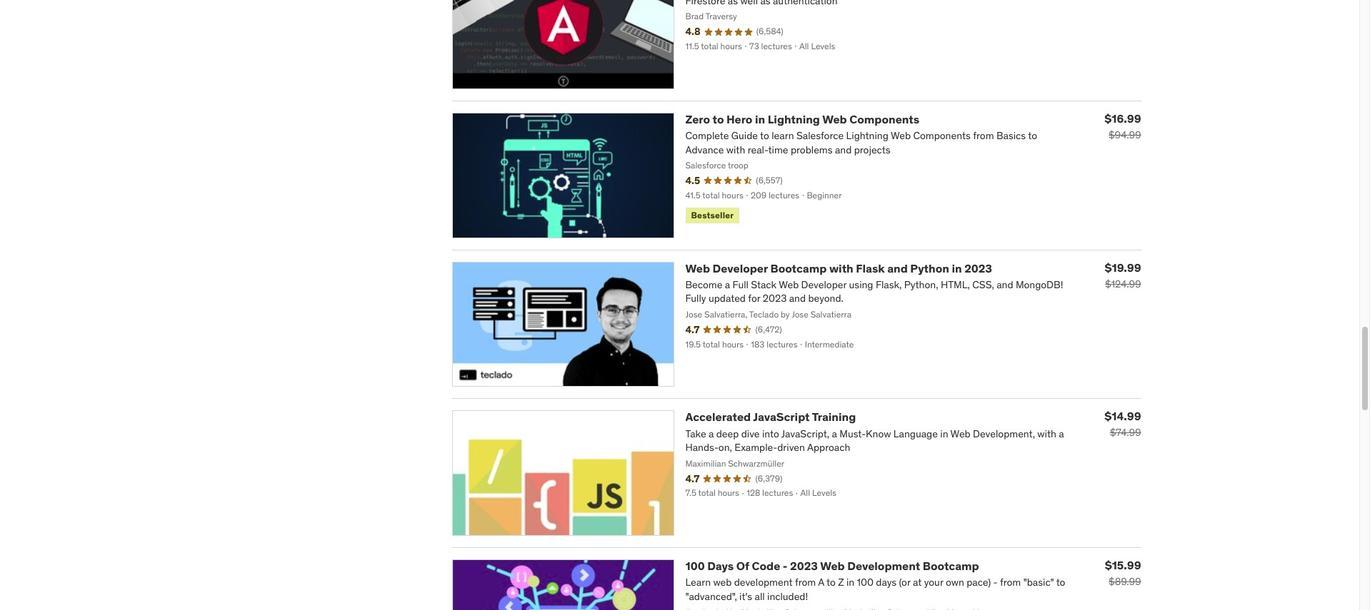 Task type: describe. For each thing, give the bounding box(es) containing it.
100 days of code - 2023 web development bootcamp link
[[685, 559, 979, 574]]

lightning
[[768, 112, 820, 126]]

code
[[752, 559, 780, 574]]

and
[[887, 261, 908, 275]]

days
[[707, 559, 734, 574]]

$19.99
[[1105, 260, 1141, 275]]

$16.99 $94.99
[[1105, 111, 1141, 141]]

zero to hero in lightning web components link
[[685, 112, 919, 126]]

$94.99
[[1109, 128, 1141, 141]]

flask
[[856, 261, 885, 275]]

$19.99 $124.99
[[1105, 260, 1141, 290]]

with
[[829, 261, 853, 275]]

developer
[[713, 261, 768, 275]]

hero
[[726, 112, 752, 126]]

web developer bootcamp with flask and python in 2023
[[685, 261, 992, 275]]

accelerated javascript training link
[[685, 410, 856, 425]]

$124.99
[[1105, 278, 1141, 290]]

0 horizontal spatial in
[[755, 112, 765, 126]]

javascript
[[753, 410, 810, 425]]

accelerated
[[685, 410, 751, 425]]

of
[[736, 559, 749, 574]]

python
[[910, 261, 949, 275]]

100 days of code - 2023 web development bootcamp
[[685, 559, 979, 574]]

components
[[849, 112, 919, 126]]



Task type: locate. For each thing, give the bounding box(es) containing it.
-
[[783, 559, 788, 574]]

100
[[685, 559, 705, 574]]

2023 right python
[[964, 261, 992, 275]]

0 horizontal spatial 2023
[[790, 559, 818, 574]]

web right lightning
[[822, 112, 847, 126]]

$89.99
[[1109, 576, 1141, 589]]

1 vertical spatial bootcamp
[[923, 559, 979, 574]]

$14.99
[[1105, 410, 1141, 424]]

$15.99 $89.99
[[1105, 559, 1141, 589]]

1 vertical spatial 2023
[[790, 559, 818, 574]]

1 horizontal spatial in
[[952, 261, 962, 275]]

training
[[812, 410, 856, 425]]

web left developer
[[685, 261, 710, 275]]

2023
[[964, 261, 992, 275], [790, 559, 818, 574]]

accelerated javascript training
[[685, 410, 856, 425]]

0 vertical spatial web
[[822, 112, 847, 126]]

to
[[713, 112, 724, 126]]

1 vertical spatial web
[[685, 261, 710, 275]]

zero
[[685, 112, 710, 126]]

1 vertical spatial in
[[952, 261, 962, 275]]

1 horizontal spatial bootcamp
[[923, 559, 979, 574]]

2 vertical spatial web
[[820, 559, 845, 574]]

bootcamp right development
[[923, 559, 979, 574]]

in
[[755, 112, 765, 126], [952, 261, 962, 275]]

$74.99
[[1110, 427, 1141, 440]]

0 horizontal spatial bootcamp
[[770, 261, 827, 275]]

in right hero
[[755, 112, 765, 126]]

web
[[822, 112, 847, 126], [685, 261, 710, 275], [820, 559, 845, 574]]

in right python
[[952, 261, 962, 275]]

bootcamp
[[770, 261, 827, 275], [923, 559, 979, 574]]

2023 right -
[[790, 559, 818, 574]]

$14.99 $74.99
[[1105, 410, 1141, 440]]

$15.99
[[1105, 559, 1141, 573]]

$16.99
[[1105, 111, 1141, 126]]

zero to hero in lightning web components
[[685, 112, 919, 126]]

0 vertical spatial 2023
[[964, 261, 992, 275]]

bootcamp left with
[[770, 261, 827, 275]]

development
[[847, 559, 920, 574]]

web right -
[[820, 559, 845, 574]]

0 vertical spatial bootcamp
[[770, 261, 827, 275]]

web developer bootcamp with flask and python in 2023 link
[[685, 261, 992, 275]]

0 vertical spatial in
[[755, 112, 765, 126]]

1 horizontal spatial 2023
[[964, 261, 992, 275]]



Task type: vqa. For each thing, say whether or not it's contained in the screenshot.
topmost cybersecurity
no



